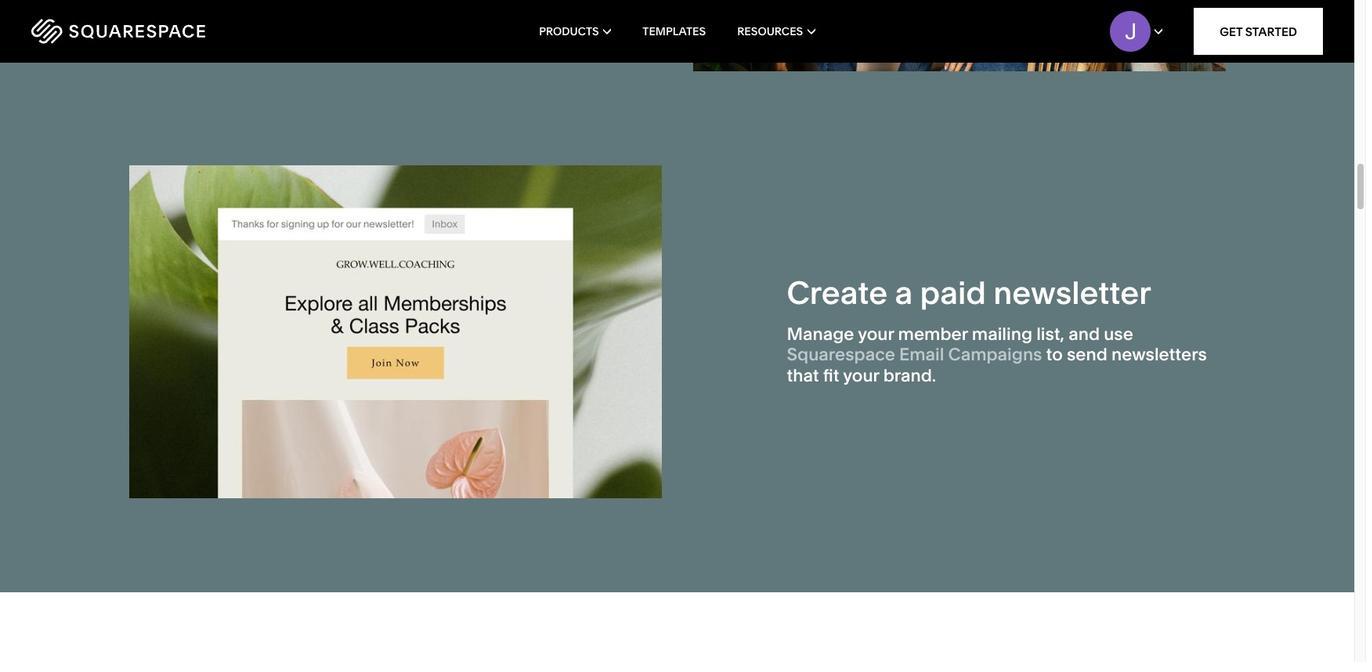 Task type: describe. For each thing, give the bounding box(es) containing it.
create a paid newsletter
[[787, 273, 1152, 312]]

started
[[1246, 24, 1298, 39]]

get started link
[[1194, 8, 1324, 55]]

to send newsletters that fit your brand.
[[787, 344, 1208, 386]]

templates
[[643, 24, 706, 38]]

your inside "to send newsletters that fit your brand."
[[843, 365, 880, 386]]

list,
[[1037, 324, 1065, 345]]

squarespace
[[787, 344, 896, 365]]

products button
[[539, 0, 611, 63]]

newsletters
[[1112, 344, 1208, 365]]

example newsletter image
[[129, 165, 662, 499]]

manage your member mailing list, and use squarespace email campaigns
[[787, 324, 1134, 365]]

paid
[[920, 273, 987, 312]]

squarespace email campaigns link
[[787, 344, 1043, 365]]

get started
[[1220, 24, 1298, 39]]

squarespace logo image
[[31, 19, 205, 44]]

brand.
[[884, 365, 937, 386]]

resources button
[[738, 0, 816, 63]]

send
[[1067, 344, 1108, 365]]

newsletter
[[994, 273, 1152, 312]]

squarespace logo link
[[31, 19, 290, 44]]

create
[[787, 273, 888, 312]]

campaigns
[[949, 344, 1043, 365]]



Task type: locate. For each thing, give the bounding box(es) containing it.
1 vertical spatial your
[[843, 365, 880, 386]]

email
[[900, 344, 945, 365]]

fit
[[823, 365, 840, 386]]

that
[[787, 365, 819, 386]]

your
[[858, 324, 894, 345], [843, 365, 880, 386]]

member
[[898, 324, 968, 345]]

templates link
[[643, 0, 706, 63]]

to
[[1047, 344, 1063, 365]]

your inside manage your member mailing list, and use squarespace email campaigns
[[858, 324, 894, 345]]

your left email on the bottom
[[858, 324, 894, 345]]

and
[[1069, 324, 1100, 345]]

use
[[1104, 324, 1134, 345]]

two women with laptop image
[[693, 0, 1226, 71]]

get
[[1220, 24, 1243, 39]]

mailing
[[972, 324, 1033, 345]]

manage
[[787, 324, 855, 345]]

0 vertical spatial your
[[858, 324, 894, 345]]

products
[[539, 24, 599, 38]]

your right fit
[[843, 365, 880, 386]]

resources
[[738, 24, 803, 38]]

a
[[895, 273, 913, 312]]



Task type: vqa. For each thing, say whether or not it's contained in the screenshot.
,
no



